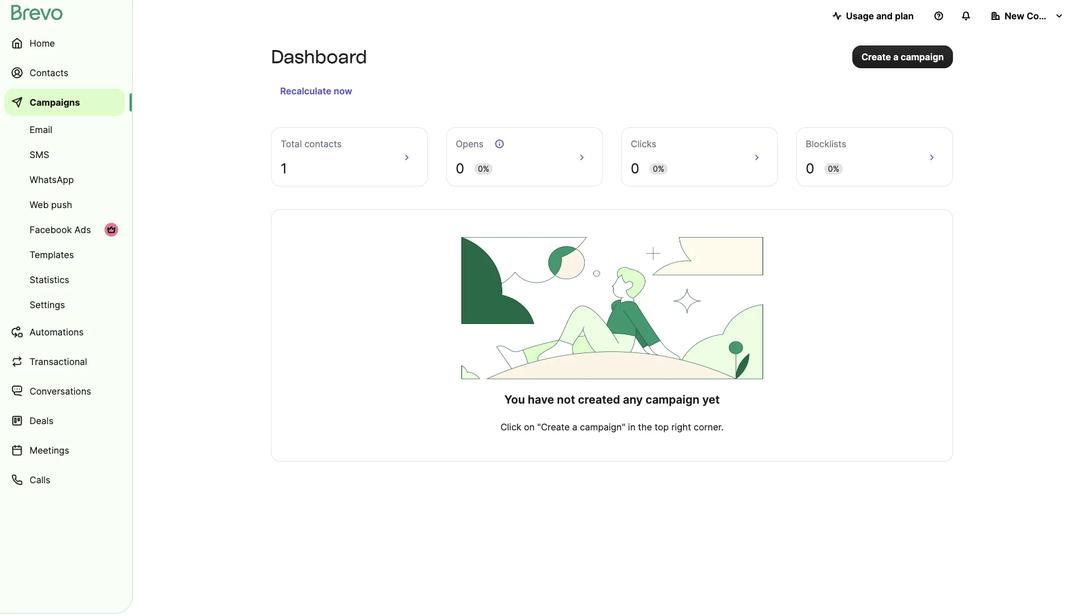 Task type: describe. For each thing, give the bounding box(es) containing it.
dashboard
[[271, 46, 367, 68]]

whatsapp link
[[5, 168, 125, 191]]

templates
[[30, 249, 74, 260]]

recalculate now button
[[276, 82, 357, 100]]

facebook
[[30, 224, 72, 235]]

"create
[[538, 421, 570, 433]]

opens
[[456, 138, 484, 150]]

right
[[672, 421, 692, 433]]

push
[[51, 199, 72, 210]]

meetings link
[[5, 437, 125, 464]]

usage and plan
[[847, 10, 914, 22]]

create a campaign button
[[853, 45, 954, 68]]

deals link
[[5, 407, 125, 434]]

not
[[557, 393, 575, 407]]

contacts
[[30, 67, 68, 78]]

calls link
[[5, 466, 125, 494]]

created
[[578, 393, 621, 407]]

clicks
[[631, 138, 657, 150]]

1
[[281, 160, 287, 177]]

facebook ads
[[30, 224, 91, 235]]

settings link
[[5, 293, 125, 316]]

sms
[[30, 149, 49, 160]]

you have not created any campaign yet
[[505, 393, 720, 407]]

have
[[528, 393, 554, 407]]

web push link
[[5, 193, 125, 216]]

new company
[[1005, 10, 1069, 22]]

create a campaign
[[862, 51, 944, 63]]

any
[[623, 393, 643, 407]]

left___rvooi image
[[107, 225, 116, 234]]

total contacts
[[281, 138, 342, 150]]

recalculate
[[280, 85, 332, 97]]

web
[[30, 199, 49, 210]]

blocklists
[[806, 138, 847, 150]]

1 0 from the left
[[456, 160, 465, 177]]

email
[[30, 124, 52, 135]]

contacts link
[[5, 59, 125, 86]]

transactional link
[[5, 348, 125, 375]]

conversations link
[[5, 378, 125, 405]]

statistics
[[30, 274, 69, 285]]

automations link
[[5, 318, 125, 346]]

campaigns
[[30, 97, 80, 108]]

campaign"
[[580, 421, 626, 433]]

recalculate now
[[280, 85, 352, 97]]

corner.
[[694, 421, 724, 433]]

0 horizontal spatial a
[[573, 421, 578, 433]]

on
[[524, 421, 535, 433]]

email link
[[5, 118, 125, 141]]

and
[[877, 10, 893, 22]]



Task type: vqa. For each thing, say whether or not it's contained in the screenshot.
'No'
no



Task type: locate. For each thing, give the bounding box(es) containing it.
click
[[501, 421, 522, 433]]

0% down blocklists
[[828, 164, 840, 173]]

0 horizontal spatial campaign
[[646, 393, 700, 407]]

0% down "opens"
[[478, 164, 490, 173]]

campaign down plan
[[901, 51, 944, 63]]

usage
[[847, 10, 874, 22]]

the
[[638, 421, 653, 433]]

2 0% from the left
[[653, 164, 665, 173]]

0% down clicks
[[653, 164, 665, 173]]

1 0% from the left
[[478, 164, 490, 173]]

1 horizontal spatial 0
[[631, 160, 640, 177]]

calls
[[30, 474, 50, 486]]

automations
[[30, 326, 84, 338]]

transactional
[[30, 356, 87, 367]]

2 horizontal spatial 0
[[806, 160, 815, 177]]

1 horizontal spatial 0%
[[653, 164, 665, 173]]

2 0 from the left
[[631, 160, 640, 177]]

0 down blocklists
[[806, 160, 815, 177]]

home link
[[5, 30, 125, 57]]

a right "create
[[573, 421, 578, 433]]

templates link
[[5, 243, 125, 266]]

0
[[456, 160, 465, 177], [631, 160, 640, 177], [806, 160, 815, 177]]

conversations
[[30, 386, 91, 397]]

settings
[[30, 299, 65, 310]]

create
[[862, 51, 892, 63]]

campaigns link
[[5, 89, 125, 116]]

0 down "opens"
[[456, 160, 465, 177]]

campaign
[[901, 51, 944, 63], [646, 393, 700, 407]]

3 0 from the left
[[806, 160, 815, 177]]

whatsapp
[[30, 174, 74, 185]]

a inside button
[[894, 51, 899, 63]]

meetings
[[30, 445, 69, 456]]

ads
[[74, 224, 91, 235]]

top
[[655, 421, 669, 433]]

new company button
[[983, 5, 1074, 27]]

0% for blocklists
[[828, 164, 840, 173]]

now
[[334, 85, 352, 97]]

contacts
[[305, 138, 342, 150]]

0 vertical spatial a
[[894, 51, 899, 63]]

campaign inside button
[[901, 51, 944, 63]]

3 0% from the left
[[828, 164, 840, 173]]

a right create
[[894, 51, 899, 63]]

a
[[894, 51, 899, 63], [573, 421, 578, 433]]

total
[[281, 138, 302, 150]]

0 horizontal spatial 0
[[456, 160, 465, 177]]

0 for blocklists
[[806, 160, 815, 177]]

statistics link
[[5, 268, 125, 291]]

0% for clicks
[[653, 164, 665, 173]]

1 horizontal spatial campaign
[[901, 51, 944, 63]]

0 vertical spatial campaign
[[901, 51, 944, 63]]

0%
[[478, 164, 490, 173], [653, 164, 665, 173], [828, 164, 840, 173]]

sms link
[[5, 143, 125, 166]]

0 for clicks
[[631, 160, 640, 177]]

2 horizontal spatial 0%
[[828, 164, 840, 173]]

0 down clicks
[[631, 160, 640, 177]]

home
[[30, 38, 55, 49]]

web push
[[30, 199, 72, 210]]

1 horizontal spatial a
[[894, 51, 899, 63]]

yet
[[703, 393, 720, 407]]

campaign up the right
[[646, 393, 700, 407]]

click on "create a campaign" in the top right corner.
[[501, 421, 724, 433]]

plan
[[896, 10, 914, 22]]

you
[[505, 393, 525, 407]]

1 vertical spatial a
[[573, 421, 578, 433]]

in
[[628, 421, 636, 433]]

1 vertical spatial campaign
[[646, 393, 700, 407]]

deals
[[30, 415, 53, 426]]

facebook ads link
[[5, 218, 125, 241]]

new
[[1005, 10, 1025, 22]]

usage and plan button
[[824, 5, 923, 27]]

0 horizontal spatial 0%
[[478, 164, 490, 173]]

company
[[1027, 10, 1069, 22]]



